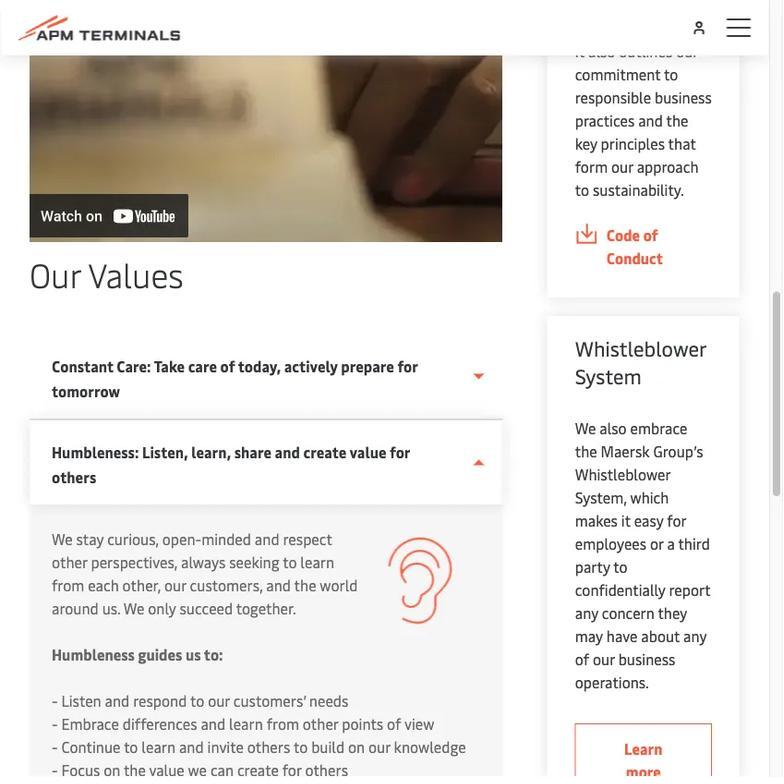 Task type: locate. For each thing, give the bounding box(es) containing it.
others right invite on the left bottom of page
[[247, 737, 291, 757]]

other
[[52, 552, 87, 572], [303, 714, 339, 734]]

- left embrace on the bottom left of page
[[52, 714, 58, 734]]

whistleblower
[[576, 335, 707, 362], [576, 464, 671, 484]]

0 vertical spatial whistleblower
[[576, 335, 707, 362]]

any up may
[[576, 603, 599, 623]]

0 horizontal spatial other
[[52, 552, 87, 572]]

constant care: take care of today, actively prepare for tomorrow
[[52, 356, 419, 401]]

1 horizontal spatial learn
[[229, 714, 263, 734]]

of inside the 'constant care: take care of today, actively prepare for tomorrow'
[[221, 356, 235, 376]]

respond
[[133, 691, 187, 711]]

1 horizontal spatial other
[[303, 714, 339, 734]]

learn down respect
[[301, 552, 335, 572]]

to down differences
[[124, 737, 138, 757]]

system
[[576, 362, 642, 390]]

0 vertical spatial learn
[[301, 552, 335, 572]]

our inside the we stay curious, open-minded and respect other perspectives, always seeking to learn from each other, our customers, and the world around us. we only succeed together.
[[164, 575, 186, 595]]

we for we also embrace the maersk group's whistleblower system, which makes it easy for employees or a third party to confidentially report any concern they may have about any of our business operations.
[[576, 418, 596, 438]]

to up confidentially
[[614, 557, 628, 577]]

learn up invite on the left bottom of page
[[229, 714, 263, 734]]

of left view
[[387, 714, 401, 734]]

to down respect
[[283, 552, 297, 572]]

they
[[658, 603, 688, 623]]

our up the only
[[164, 575, 186, 595]]

other inside - listen and respond to our customers' needs - embrace differences and learn from other points of view - continue to learn and invite others to build on our knowledge
[[303, 714, 339, 734]]

2 horizontal spatial learn
[[301, 552, 335, 572]]

0 vertical spatial for
[[398, 356, 419, 376]]

0 vertical spatial any
[[576, 603, 599, 623]]

0 horizontal spatial from
[[52, 575, 84, 595]]

-
[[52, 691, 58, 711], [52, 714, 58, 734], [52, 737, 58, 757]]

business
[[619, 649, 676, 669]]

of
[[644, 225, 659, 245], [221, 356, 235, 376], [576, 649, 590, 669], [387, 714, 401, 734]]

us.
[[102, 598, 120, 618]]

and up invite on the left bottom of page
[[201, 714, 226, 734]]

makes
[[576, 511, 618, 530]]

whistleblower up system
[[576, 335, 707, 362]]

continue
[[61, 737, 121, 757]]

learn more link
[[576, 724, 713, 777]]

the left maersk
[[576, 441, 598, 461]]

1 horizontal spatial others
[[247, 737, 291, 757]]

1 vertical spatial others
[[247, 737, 291, 757]]

1 horizontal spatial from
[[267, 714, 299, 734]]

we inside we also embrace the maersk group's whistleblower system, which makes it easy for employees or a third party to confidentially report any concern they may have about any of our business operations.
[[576, 418, 596, 438]]

0 vertical spatial other
[[52, 552, 87, 572]]

2 vertical spatial -
[[52, 737, 58, 757]]

from up the around
[[52, 575, 84, 595]]

only
[[148, 598, 176, 618]]

and up embrace on the bottom left of page
[[105, 691, 130, 711]]

humbleness
[[52, 645, 135, 664]]

learn
[[301, 552, 335, 572], [229, 714, 263, 734], [142, 737, 176, 757]]

any
[[576, 603, 599, 623], [684, 626, 707, 646]]

others inside humbleness: listen, learn, share and create value for others
[[52, 467, 96, 487]]

create
[[304, 442, 347, 462]]

whistleblower inside we also embrace the maersk group's whistleblower system, which makes it easy for employees or a third party to confidentially report any concern they may have about any of our business operations.
[[576, 464, 671, 484]]

others
[[52, 467, 96, 487], [247, 737, 291, 757]]

always
[[181, 552, 226, 572]]

1 vertical spatial from
[[267, 714, 299, 734]]

our values
[[30, 252, 184, 297]]

world
[[320, 575, 358, 595]]

we left stay
[[52, 529, 73, 549]]

a
[[668, 534, 675, 554]]

0 vertical spatial the
[[576, 441, 598, 461]]

others inside - listen and respond to our customers' needs - embrace differences and learn from other points of view - continue to learn and invite others to build on our knowledge
[[247, 737, 291, 757]]

0 horizontal spatial others
[[52, 467, 96, 487]]

0 horizontal spatial the
[[294, 575, 317, 595]]

and up together.
[[266, 575, 291, 595]]

of inside we also embrace the maersk group's whistleblower system, which makes it easy for employees or a third party to confidentially report any concern they may have about any of our business operations.
[[576, 649, 590, 669]]

for right prepare
[[398, 356, 419, 376]]

easy
[[635, 511, 664, 530]]

embrace
[[61, 714, 119, 734]]

- left continue
[[52, 737, 58, 757]]

knowledge
[[394, 737, 466, 757]]

for up a
[[668, 511, 687, 530]]

view
[[405, 714, 435, 734]]

our up operations.
[[593, 649, 615, 669]]

today,
[[238, 356, 281, 376]]

we left also
[[576, 418, 596, 438]]

1 horizontal spatial the
[[576, 441, 598, 461]]

we
[[576, 418, 596, 438], [52, 529, 73, 549], [124, 598, 145, 618]]

respect
[[283, 529, 332, 549]]

1 vertical spatial -
[[52, 714, 58, 734]]

other up build on the left of the page
[[303, 714, 339, 734]]

from down customers'
[[267, 714, 299, 734]]

0 vertical spatial others
[[52, 467, 96, 487]]

for inside humbleness: listen, learn, share and create value for others
[[390, 442, 411, 462]]

others down humbleness:
[[52, 467, 96, 487]]

we right us.
[[124, 598, 145, 618]]

0 horizontal spatial we
[[52, 529, 73, 549]]

2 whistleblower from the top
[[576, 464, 671, 484]]

our inside we also embrace the maersk group's whistleblower system, which makes it easy for employees or a third party to confidentially report any concern they may have about any of our business operations.
[[593, 649, 615, 669]]

- left listen
[[52, 691, 58, 711]]

0 vertical spatial from
[[52, 575, 84, 595]]

of right care
[[221, 356, 235, 376]]

on
[[348, 737, 365, 757]]

1 vertical spatial the
[[294, 575, 317, 595]]

1 vertical spatial we
[[52, 529, 73, 549]]

prepare
[[341, 356, 394, 376]]

customers,
[[190, 575, 263, 595]]

1 vertical spatial other
[[303, 714, 339, 734]]

2 vertical spatial for
[[668, 511, 687, 530]]

from inside - listen and respond to our customers' needs - embrace differences and learn from other points of view - continue to learn and invite others to build on our knowledge
[[267, 714, 299, 734]]

to
[[283, 552, 297, 572], [614, 557, 628, 577], [190, 691, 204, 711], [124, 737, 138, 757], [294, 737, 308, 757]]

2 vertical spatial we
[[124, 598, 145, 618]]

from inside the we stay curious, open-minded and respect other perspectives, always seeking to learn from each other, our customers, and the world around us. we only succeed together.
[[52, 575, 84, 595]]

learn inside the we stay curious, open-minded and respect other perspectives, always seeking to learn from each other, our customers, and the world around us. we only succeed together.
[[301, 552, 335, 572]]

the inside the we stay curious, open-minded and respect other perspectives, always seeking to learn from each other, our customers, and the world around us. we only succeed together.
[[294, 575, 317, 595]]

0 vertical spatial we
[[576, 418, 596, 438]]

care:
[[117, 356, 151, 376]]

learn
[[625, 739, 663, 759]]

and
[[275, 442, 300, 462], [255, 529, 280, 549], [266, 575, 291, 595], [105, 691, 130, 711], [201, 714, 226, 734], [179, 737, 204, 757]]

whistleblower down maersk
[[576, 464, 671, 484]]

1 whistleblower from the top
[[576, 335, 707, 362]]

of right code
[[644, 225, 659, 245]]

1 vertical spatial for
[[390, 442, 411, 462]]

minded
[[202, 529, 251, 549]]

from
[[52, 575, 84, 595], [267, 714, 299, 734]]

and right share
[[275, 442, 300, 462]]

actively
[[284, 356, 338, 376]]

2 vertical spatial learn
[[142, 737, 176, 757]]

1 vertical spatial whistleblower
[[576, 464, 671, 484]]

may
[[576, 626, 603, 646]]

to:
[[204, 645, 223, 664]]

about
[[642, 626, 680, 646]]

share
[[234, 442, 272, 462]]

humbleness: listen, learn, share and create value for others element
[[30, 505, 503, 777]]

points
[[342, 714, 384, 734]]

embrace
[[631, 418, 688, 438]]

of inside - listen and respond to our customers' needs - embrace differences and learn from other points of view - continue to learn and invite others to build on our knowledge
[[387, 714, 401, 734]]

for right value
[[390, 442, 411, 462]]

of down may
[[576, 649, 590, 669]]

the
[[576, 441, 598, 461], [294, 575, 317, 595]]

0 vertical spatial -
[[52, 691, 58, 711]]

1 vertical spatial learn
[[229, 714, 263, 734]]

learn,
[[191, 442, 231, 462]]

any down they
[[684, 626, 707, 646]]

value
[[350, 442, 387, 462]]

also
[[600, 418, 627, 438]]

for
[[398, 356, 419, 376], [390, 442, 411, 462], [668, 511, 687, 530]]

learn down differences
[[142, 737, 176, 757]]

report
[[670, 580, 711, 600]]

learn more
[[625, 739, 663, 777]]

1 horizontal spatial any
[[684, 626, 707, 646]]

2 horizontal spatial we
[[576, 418, 596, 438]]

each
[[88, 575, 119, 595]]

for inside the 'constant care: take care of today, actively prepare for tomorrow'
[[398, 356, 419, 376]]

for inside we also embrace the maersk group's whistleblower system, which makes it easy for employees or a third party to confidentially report any concern they may have about any of our business operations.
[[668, 511, 687, 530]]

constant
[[52, 356, 113, 376]]

the left the world
[[294, 575, 317, 595]]

1 vertical spatial any
[[684, 626, 707, 646]]

our
[[164, 575, 186, 595], [593, 649, 615, 669], [208, 691, 230, 711], [369, 737, 391, 757]]

other down stay
[[52, 552, 87, 572]]



Task type: vqa. For each thing, say whether or not it's contained in the screenshot.
21
no



Task type: describe. For each thing, give the bounding box(es) containing it.
from for each
[[52, 575, 84, 595]]

values
[[88, 252, 184, 297]]

group's
[[654, 441, 704, 461]]

humbleness image
[[377, 528, 466, 638]]

around
[[52, 598, 99, 618]]

our
[[30, 252, 81, 297]]

to inside we also embrace the maersk group's whistleblower system, which makes it easy for employees or a third party to confidentially report any concern they may have about any of our business operations.
[[614, 557, 628, 577]]

customers'
[[234, 691, 306, 711]]

employees
[[576, 534, 647, 554]]

humbleness guides us to:
[[52, 645, 223, 664]]

have
[[607, 626, 638, 646]]

which
[[631, 487, 669, 507]]

listen,
[[142, 442, 188, 462]]

humbleness: listen, learn, share and create value for others button
[[30, 420, 503, 505]]

1 horizontal spatial we
[[124, 598, 145, 618]]

our right on
[[369, 737, 391, 757]]

maersk
[[601, 441, 650, 461]]

other,
[[123, 575, 161, 595]]

guides
[[138, 645, 182, 664]]

0 horizontal spatial learn
[[142, 737, 176, 757]]

open-
[[162, 529, 202, 549]]

to inside the we stay curious, open-minded and respect other perspectives, always seeking to learn from each other, our customers, and the world around us. we only succeed together.
[[283, 552, 297, 572]]

party
[[576, 557, 611, 577]]

code of conduct
[[607, 225, 663, 268]]

differences
[[123, 714, 197, 734]]

we for we stay curious, open-minded and respect other perspectives, always seeking to learn from each other, our customers, and the world around us. we only succeed together.
[[52, 529, 73, 549]]

2 - from the top
[[52, 714, 58, 734]]

from for other
[[267, 714, 299, 734]]

care
[[188, 356, 217, 376]]

concern
[[602, 603, 655, 623]]

code of conduct link
[[576, 224, 713, 270]]

operations.
[[576, 672, 649, 692]]

conduct
[[607, 248, 663, 268]]

us
[[186, 645, 201, 664]]

our down to:
[[208, 691, 230, 711]]

it
[[622, 511, 631, 530]]

confidentially
[[576, 580, 666, 600]]

third
[[679, 534, 711, 554]]

stay
[[76, 529, 104, 549]]

3 - from the top
[[52, 737, 58, 757]]

constant care: take care of today, actively prepare for tomorrow button
[[30, 335, 503, 420]]

the inside we also embrace the maersk group's whistleblower system, which makes it easy for employees or a third party to confidentially report any concern they may have about any of our business operations.
[[576, 441, 598, 461]]

tomorrow
[[52, 381, 120, 401]]

perspectives,
[[91, 552, 178, 572]]

humbleness:
[[52, 442, 139, 462]]

system,
[[576, 487, 627, 507]]

and inside humbleness: listen, learn, share and create value for others
[[275, 442, 300, 462]]

or
[[651, 534, 664, 554]]

curious,
[[107, 529, 159, 549]]

build
[[312, 737, 345, 757]]

seeking
[[229, 552, 280, 572]]

of inside code of conduct
[[644, 225, 659, 245]]

take
[[154, 356, 185, 376]]

we stay curious, open-minded and respect other perspectives, always seeking to learn from each other, our customers, and the world around us. we only succeed together.
[[52, 529, 358, 618]]

invite
[[208, 737, 244, 757]]

listen
[[61, 691, 101, 711]]

learn for customers'
[[229, 714, 263, 734]]

1 - from the top
[[52, 691, 58, 711]]

0 horizontal spatial any
[[576, 603, 599, 623]]

we also embrace the maersk group's whistleblower system, which makes it easy for employees or a third party to confidentially report any concern they may have about any of our business operations.
[[576, 418, 711, 692]]

to left build on the left of the page
[[294, 737, 308, 757]]

code
[[607, 225, 641, 245]]

needs
[[309, 691, 349, 711]]

learn for respect
[[301, 552, 335, 572]]

together.
[[236, 598, 296, 618]]

and up seeking
[[255, 529, 280, 549]]

humbleness: listen, learn, share and create value for others
[[52, 442, 411, 487]]

- listen and respond to our customers' needs - embrace differences and learn from other points of view - continue to learn and invite others to build on our knowledge
[[52, 691, 466, 757]]

succeed
[[180, 598, 233, 618]]

and left invite on the left bottom of page
[[179, 737, 204, 757]]

to right respond
[[190, 691, 204, 711]]

whistleblower system
[[576, 335, 707, 390]]

more
[[626, 762, 662, 777]]

other inside the we stay curious, open-minded and respect other perspectives, always seeking to learn from each other, our customers, and the world around us. we only succeed together.
[[52, 552, 87, 572]]



